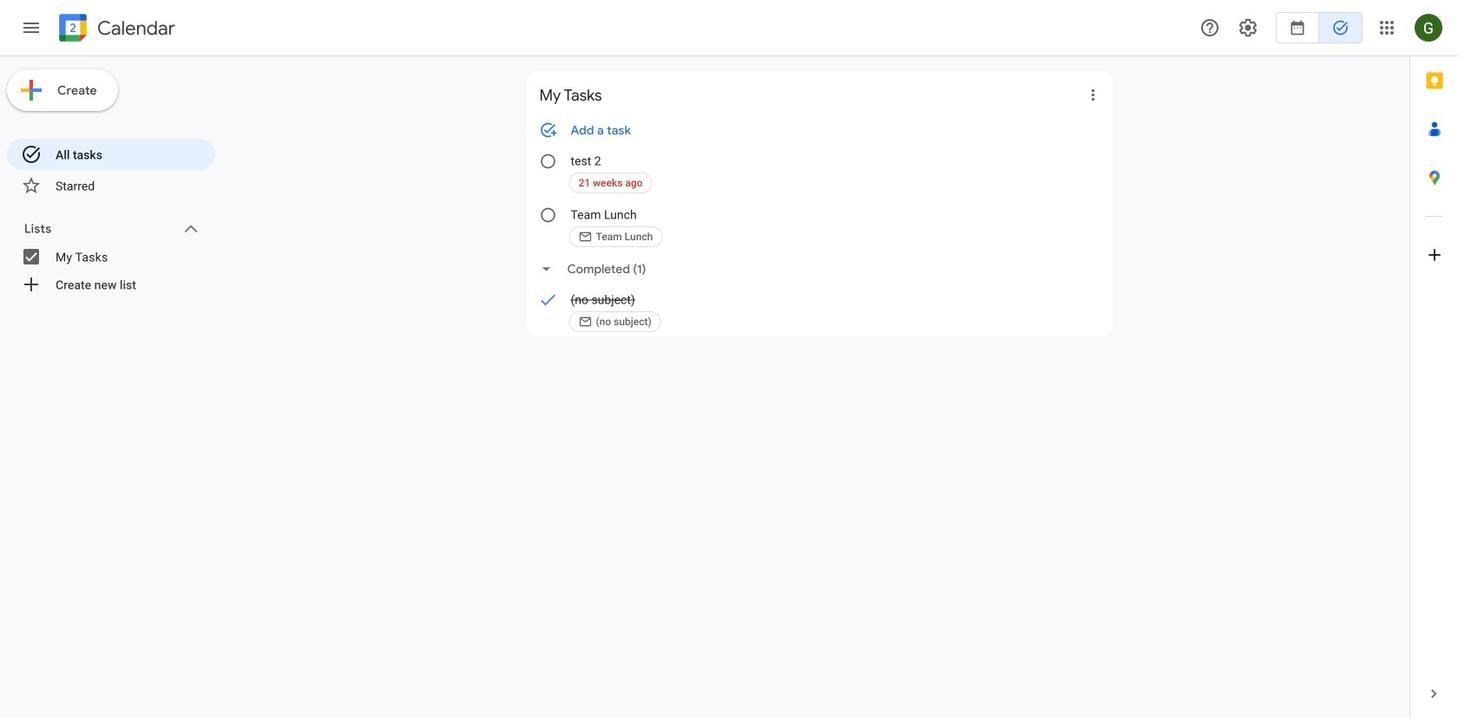 Task type: locate. For each thing, give the bounding box(es) containing it.
heading
[[94, 18, 175, 39]]

tasks sidebar image
[[21, 17, 42, 38]]

calendar element
[[56, 10, 175, 49]]

heading inside the calendar element
[[94, 18, 175, 39]]

tab list
[[1411, 56, 1459, 670]]



Task type: describe. For each thing, give the bounding box(es) containing it.
support menu image
[[1200, 17, 1221, 38]]

settings menu image
[[1238, 17, 1259, 38]]



Task type: vqa. For each thing, say whether or not it's contained in the screenshot.
the 14 'element'
no



